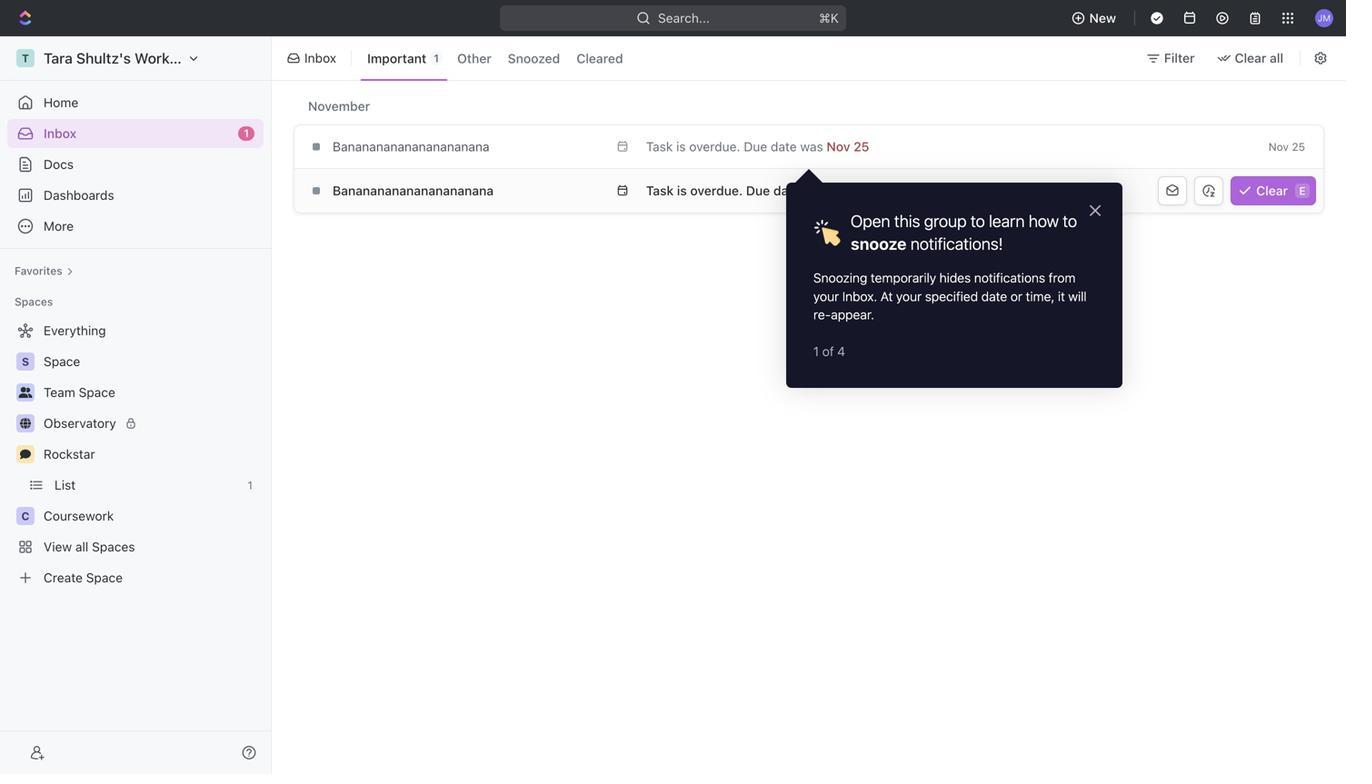 Task type: locate. For each thing, give the bounding box(es) containing it.
new button
[[1064, 4, 1127, 33]]

2 to from the left
[[1063, 211, 1077, 231]]

more
[[44, 219, 74, 234]]

tree containing everything
[[7, 316, 264, 593]]

0 vertical spatial 25
[[1292, 140, 1305, 153]]

0 horizontal spatial to
[[971, 211, 985, 231]]

nov 25
[[1269, 140, 1305, 153], [1268, 185, 1305, 197]]

docs
[[44, 157, 74, 172]]

will
[[1069, 289, 1087, 304]]

25
[[1292, 140, 1305, 153], [1292, 185, 1305, 197]]

list link
[[55, 471, 240, 500]]

notifications!
[[911, 234, 1003, 254]]

1 vertical spatial banananananananananana
[[333, 183, 494, 198]]

nov
[[1269, 140, 1289, 153], [1268, 185, 1289, 197]]

1 vertical spatial inbox
[[44, 126, 76, 141]]

coursework
[[44, 509, 114, 524]]

2 your from the left
[[896, 289, 922, 304]]

1 your from the left
[[814, 289, 839, 304]]

25 left unread icon
[[1292, 185, 1305, 197]]

space for team
[[79, 385, 115, 400]]

snoozed
[[508, 51, 560, 66]]

1 horizontal spatial spaces
[[92, 540, 135, 555]]

inbox down the home
[[44, 126, 76, 141]]

re-
[[814, 307, 831, 322]]

1 vertical spatial 25
[[1292, 185, 1305, 197]]

tab list
[[357, 33, 633, 84]]

clear right filter
[[1235, 50, 1267, 65]]

dashboards
[[44, 188, 114, 203]]

nov 25 up the e
[[1269, 140, 1305, 153]]

create
[[44, 570, 83, 585]]

clear left the e
[[1257, 183, 1288, 198]]

1 vertical spatial clear
[[1257, 183, 1288, 198]]

time,
[[1026, 289, 1055, 304]]

space for create
[[86, 570, 123, 585]]

1 vertical spatial nov
[[1268, 185, 1289, 197]]

c
[[21, 510, 29, 523]]

1 horizontal spatial to
[[1063, 211, 1077, 231]]

temporarily
[[871, 270, 936, 285]]

0 vertical spatial clear
[[1235, 50, 1267, 65]]

group
[[924, 211, 967, 231]]

view
[[44, 540, 72, 555]]

team space link
[[44, 378, 260, 407]]

appear.
[[831, 307, 875, 322]]

your up re-
[[814, 289, 839, 304]]

25 up the e
[[1292, 140, 1305, 153]]

observatory link
[[44, 409, 260, 438]]

to
[[971, 211, 985, 231], [1063, 211, 1077, 231]]

tara shultz's workspace
[[44, 50, 210, 67]]

notifications
[[974, 270, 1046, 285]]

home link
[[7, 88, 264, 117]]

globe image
[[20, 418, 31, 429]]

1 vertical spatial nov 25
[[1268, 185, 1305, 197]]

1 banananananananananana from the top
[[333, 139, 490, 154]]

1
[[434, 52, 439, 65], [244, 127, 249, 140], [814, 344, 819, 359], [248, 479, 253, 492]]

filter
[[1164, 50, 1195, 65]]

0 vertical spatial inbox
[[305, 50, 336, 65]]

1 horizontal spatial all
[[1270, 50, 1284, 65]]

0 vertical spatial nov 25
[[1269, 140, 1305, 153]]

other
[[457, 51, 492, 66]]

nov 25 left unread icon
[[1268, 185, 1305, 197]]

0 vertical spatial nov
[[1269, 140, 1289, 153]]

spaces down favorites
[[15, 295, 53, 308]]

november
[[308, 99, 370, 114]]

1 vertical spatial all
[[75, 540, 88, 555]]

0 horizontal spatial your
[[814, 289, 839, 304]]

learn
[[989, 211, 1025, 231]]

open this group to learn how to snooze notifications!
[[851, 211, 1081, 254]]

of
[[822, 344, 834, 359]]

all for clear
[[1270, 50, 1284, 65]]

1 of 4
[[814, 344, 845, 359]]

s
[[22, 355, 29, 368]]

your down temporarily
[[896, 289, 922, 304]]

jm button
[[1310, 4, 1339, 33]]

specified
[[925, 289, 978, 304]]

comment image
[[20, 449, 31, 460]]

at
[[881, 289, 893, 304]]

2 vertical spatial space
[[86, 570, 123, 585]]

space link
[[44, 347, 260, 376]]

favorites
[[15, 265, 63, 277]]

banananananananananana
[[333, 139, 490, 154], [333, 183, 494, 198]]

spaces up create space 'link'
[[92, 540, 135, 555]]

1 vertical spatial spaces
[[92, 540, 135, 555]]

1 nov from the top
[[1269, 140, 1289, 153]]

dashboards link
[[7, 181, 264, 210]]

snoozing temporarily hides notifications from your inbox. at your specified date or time, it will re-appear. ×
[[814, 196, 1103, 322]]

1 inside × dialog
[[814, 344, 819, 359]]

open
[[851, 211, 890, 231]]

it
[[1058, 289, 1065, 304]]

space down view all spaces
[[86, 570, 123, 585]]

e
[[1299, 185, 1306, 197]]

all inside button
[[1270, 50, 1284, 65]]

inbox
[[305, 50, 336, 65], [44, 126, 76, 141]]

0 vertical spatial all
[[1270, 50, 1284, 65]]

snoozing
[[814, 270, 868, 285]]

inbox up november
[[305, 50, 336, 65]]

0 horizontal spatial spaces
[[15, 295, 53, 308]]

to left learn
[[971, 211, 985, 231]]

your
[[814, 289, 839, 304], [896, 289, 922, 304]]

clear all
[[1235, 50, 1284, 65]]

workspace
[[135, 50, 210, 67]]

0 horizontal spatial all
[[75, 540, 88, 555]]

0 horizontal spatial inbox
[[44, 126, 76, 141]]

to right how
[[1063, 211, 1077, 231]]

1 horizontal spatial your
[[896, 289, 922, 304]]

snoozed button
[[502, 44, 567, 73]]

tree
[[7, 316, 264, 593]]

1 vertical spatial space
[[79, 385, 115, 400]]

1 to from the left
[[971, 211, 985, 231]]

all
[[1270, 50, 1284, 65], [75, 540, 88, 555]]

2 nov 25 from the top
[[1268, 185, 1305, 197]]

team
[[44, 385, 75, 400]]

tree inside the sidebar navigation
[[7, 316, 264, 593]]

new
[[1090, 10, 1116, 25]]

0 vertical spatial banananananananananana
[[333, 139, 490, 154]]

space up 'observatory'
[[79, 385, 115, 400]]

clear inside button
[[1235, 50, 1267, 65]]

spaces
[[15, 295, 53, 308], [92, 540, 135, 555]]

all inside the sidebar navigation
[[75, 540, 88, 555]]

this
[[894, 211, 920, 231]]

0 vertical spatial spaces
[[15, 295, 53, 308]]

space up team
[[44, 354, 80, 369]]

clear
[[1235, 50, 1267, 65], [1257, 183, 1288, 198]]

home
[[44, 95, 78, 110]]

space
[[44, 354, 80, 369], [79, 385, 115, 400], [86, 570, 123, 585]]

how
[[1029, 211, 1059, 231]]



Task type: vqa. For each thing, say whether or not it's contained in the screenshot.
Snoozed button
yes



Task type: describe. For each thing, give the bounding box(es) containing it.
4
[[837, 344, 845, 359]]

team space
[[44, 385, 115, 400]]

inbox inside the sidebar navigation
[[44, 126, 76, 141]]

⌘k
[[819, 10, 839, 25]]

1 inside important 1
[[434, 52, 439, 65]]

view all spaces link
[[7, 533, 260, 562]]

date
[[982, 289, 1008, 304]]

coursework link
[[44, 502, 260, 531]]

view all spaces
[[44, 540, 135, 555]]

spaces inside tree
[[92, 540, 135, 555]]

docs link
[[7, 150, 264, 179]]

tara
[[44, 50, 73, 67]]

create space link
[[7, 564, 260, 593]]

×
[[1088, 196, 1103, 221]]

clear all button
[[1210, 44, 1295, 73]]

tara shultz's workspace, , element
[[16, 49, 35, 67]]

clear for clear all
[[1235, 50, 1267, 65]]

important
[[367, 51, 426, 66]]

list
[[55, 478, 76, 493]]

from
[[1049, 270, 1076, 285]]

everything
[[44, 323, 106, 338]]

observatory
[[44, 416, 116, 431]]

important 1
[[367, 51, 439, 66]]

clear for clear
[[1257, 183, 1288, 198]]

× button
[[1088, 196, 1103, 221]]

2 banananananananananana from the top
[[333, 183, 494, 198]]

jm
[[1318, 13, 1331, 23]]

shultz's
[[76, 50, 131, 67]]

sidebar navigation
[[0, 36, 275, 775]]

2 nov from the top
[[1268, 185, 1289, 197]]

space, , element
[[16, 353, 35, 371]]

inbox.
[[843, 289, 878, 304]]

hides
[[940, 270, 971, 285]]

filter button
[[1139, 44, 1206, 73]]

t
[[22, 52, 29, 65]]

0 vertical spatial space
[[44, 354, 80, 369]]

user group image
[[19, 387, 32, 398]]

cleared
[[577, 51, 623, 66]]

cleared button
[[570, 44, 630, 73]]

create space
[[44, 570, 123, 585]]

tab list containing important
[[357, 33, 633, 84]]

rockstar
[[44, 447, 95, 462]]

1 nov 25 from the top
[[1269, 140, 1305, 153]]

1 horizontal spatial inbox
[[305, 50, 336, 65]]

× dialog
[[786, 183, 1123, 388]]

or
[[1011, 289, 1023, 304]]

favorites button
[[7, 260, 81, 282]]

rockstar link
[[44, 440, 260, 469]]

all for view
[[75, 540, 88, 555]]

search...
[[658, 10, 710, 25]]

unread image
[[1311, 189, 1316, 195]]

snooze
[[851, 234, 907, 254]]

coursework, , element
[[16, 507, 35, 525]]

everything link
[[7, 316, 260, 345]]

more button
[[7, 212, 264, 241]]

other button
[[451, 44, 498, 73]]



